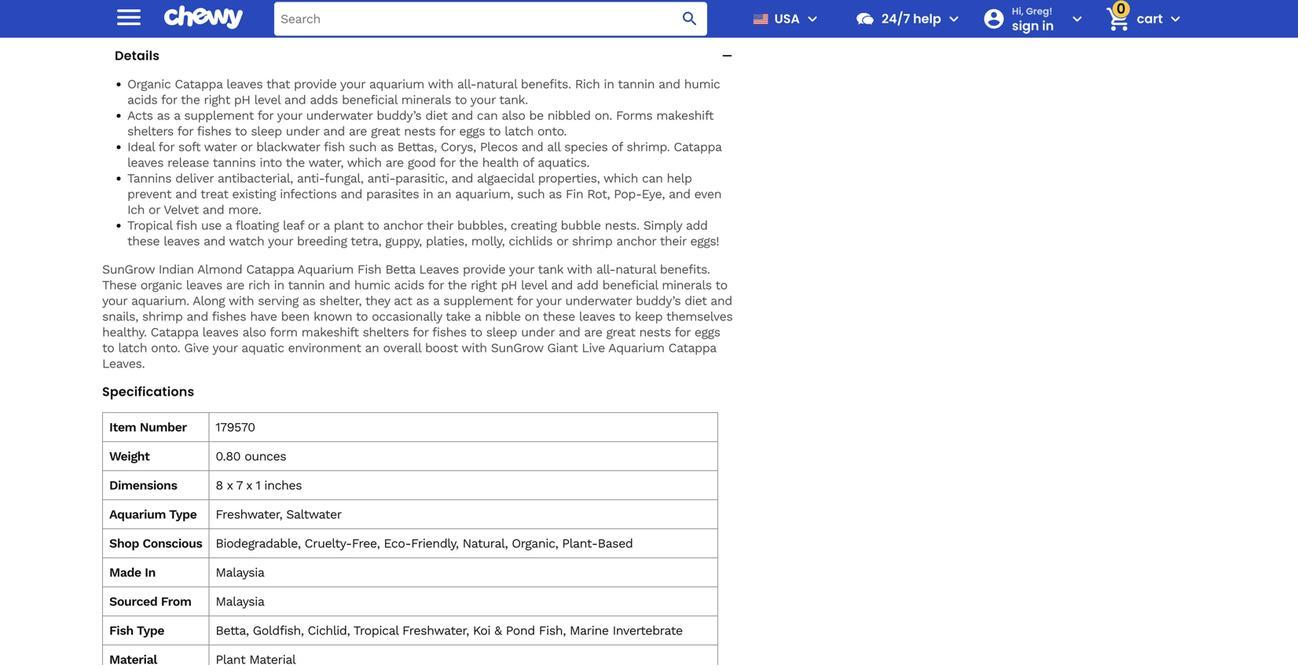 Task type: vqa. For each thing, say whether or not it's contained in the screenshot.
Gary!
no



Task type: describe. For each thing, give the bounding box(es) containing it.
overall
[[383, 341, 421, 356]]

leaves.
[[102, 356, 145, 371]]

leaves up 'tannins'
[[127, 155, 164, 170]]

have
[[250, 309, 277, 324]]

a right use
[[226, 218, 232, 233]]

a up soft
[[174, 108, 180, 123]]

1 vertical spatial which
[[604, 171, 638, 186]]

usa button
[[747, 0, 822, 38]]

cart
[[1137, 10, 1163, 28]]

organic
[[127, 77, 171, 92]]

or down prevent
[[149, 202, 160, 217]]

179570
[[216, 420, 255, 435]]

leaves up give
[[202, 325, 239, 340]]

buddy's inside sungrow indian almond catappa aquarium fish betta leaves provide your tank with all-natural benefits. these organic leaves are rich in tannin and humic acids for the right ph level and add beneficial minerals to your aquarium. along with serving as shelter, they act as a supplement for your underwater buddy's diet and snails, shrimp and fishes have been known to occasionally take a nibble on these leaves to keep themselves healthy. catappa leaves also form makeshift shelters for fishes to sleep under and are great nests for eggs to latch onto. give your aquatic environment an overall boost with sungrow giant live aquarium catappa leaves.
[[636, 294, 681, 308]]

minerals inside sungrow indian almond catappa aquarium fish betta leaves provide your tank with all-natural benefits. these organic leaves are rich in tannin and humic acids for the right ph level and add beneficial minerals to your aquarium. along with serving as shelter, they act as a supplement for your underwater buddy's diet and snails, shrimp and fishes have been known to occasionally take a nibble on these leaves to keep themselves healthy. catappa leaves also form makeshift shelters for fishes to sleep under and are great nests for eggs to latch onto. give your aquatic environment an overall boost with sungrow giant live aquarium catappa leaves.
[[662, 278, 712, 293]]

0.80 ounces
[[216, 449, 286, 464]]

aquarium
[[369, 77, 424, 92]]

chewy support image
[[855, 9, 876, 29]]

that
[[266, 77, 290, 92]]

simply
[[644, 218, 682, 233]]

for up on
[[517, 294, 533, 308]]

fishes inside organic catappa leaves that provide your aquarium with all-natural benefits. rich in tannin and humic acids for the right ph level and adds beneficial minerals to your tank. acts as a supplement for your underwater buddy's diet and can also be nibbled on. forms makeshift shelters for fishes to sleep under and are great nests for eggs to latch onto. ideal for soft water or blackwater fish such as bettas, corys, plecos and all species of shrimp. catappa leaves release tannins into the water, which are good for the health of aquatics. tannins deliver antibacterial, anti-fungal, anti-parasitic, and algaecidal properties, which can help prevent and treat existing infections and parasites in an aquarium, such as fin rot, pop-eye, and even ich or velvet and more. tropical fish use a floating leaf or a plant to anchor their bubbles, creating bubble nests.  simply add these leaves and watch your breeding tetra, guppy, platies, molly, cichlids or shrimp anchor their eggs!
[[197, 124, 231, 139]]

menu image
[[803, 9, 822, 28]]

nests inside sungrow indian almond catappa aquarium fish betta leaves provide your tank with all-natural benefits. these organic leaves are rich in tannin and humic acids for the right ph level and add beneficial minerals to your aquarium. along with serving as shelter, they act as a supplement for your underwater buddy's diet and snails, shrimp and fishes have been known to occasionally take a nibble on these leaves to keep themselves healthy. catappa leaves also form makeshift shelters for fishes to sleep under and are great nests for eggs to latch onto. give your aquatic environment an overall boost with sungrow giant live aquarium catappa leaves.
[[639, 325, 671, 340]]

specifications
[[102, 383, 194, 401]]

cruelty-
[[305, 536, 352, 551]]

existing
[[232, 187, 276, 202]]

0 vertical spatial which
[[347, 155, 382, 170]]

1 vertical spatial of
[[523, 155, 534, 170]]

the up soft
[[181, 92, 200, 107]]

onto. inside organic catappa leaves that provide your aquarium with all-natural benefits. rich in tannin and humic acids for the right ph level and adds beneficial minerals to your tank. acts as a supplement for your underwater buddy's diet and can also be nibbled on. forms makeshift shelters for fishes to sleep under and are great nests for eggs to latch onto. ideal for soft water or blackwater fish such as bettas, corys, plecos and all species of shrimp. catappa leaves release tannins into the water, which are good for the health of aquatics. tannins deliver antibacterial, anti-fungal, anti-parasitic, and algaecidal properties, which can help prevent and treat existing infections and parasites in an aquarium, such as fin rot, pop-eye, and even ich or velvet and more. tropical fish use a floating leaf or a plant to anchor their bubbles, creating bubble nests.  simply add these leaves and watch your breeding tetra, guppy, platies, molly, cichlids or shrimp anchor their eggs!
[[538, 124, 567, 139]]

Search text field
[[274, 2, 707, 36]]

2 horizontal spatial in
[[604, 77, 614, 92]]

a right take
[[475, 309, 481, 324]]

koi
[[473, 624, 491, 639]]

leaves up indian
[[164, 234, 200, 249]]

catappa up rich
[[246, 262, 294, 277]]

to down they at top left
[[356, 309, 368, 324]]

your up on
[[536, 294, 562, 308]]

latch inside organic catappa leaves that provide your aquarium with all-natural benefits. rich in tannin and humic acids for the right ph level and adds beneficial minerals to your tank. acts as a supplement for your underwater buddy's diet and can also be nibbled on. forms makeshift shelters for fishes to sleep under and are great nests for eggs to latch onto. ideal for soft water or blackwater fish such as bettas, corys, plecos and all species of shrimp. catappa leaves release tannins into the water, which are good for the health of aquatics. tannins deliver antibacterial, anti-fungal, anti-parasitic, and algaecidal properties, which can help prevent and treat existing infections and parasites in an aquarium, such as fin rot, pop-eye, and even ich or velvet and more. tropical fish use a floating leaf or a plant to anchor their bubbles, creating bubble nests.  simply add these leaves and watch your breeding tetra, guppy, platies, molly, cichlids or shrimp anchor their eggs!
[[505, 124, 534, 139]]

to down take
[[470, 325, 482, 340]]

and up 'velvet'
[[175, 187, 197, 202]]

makeshift inside organic catappa leaves that provide your aquarium with all-natural benefits. rich in tannin and humic acids for the right ph level and adds beneficial minerals to your tank. acts as a supplement for your underwater buddy's diet and can also be nibbled on. forms makeshift shelters for fishes to sleep under and are great nests for eggs to latch onto. ideal for soft water or blackwater fish such as bettas, corys, plecos and all species of shrimp. catappa leaves release tannins into the water, which are good for the health of aquatics. tannins deliver antibacterial, anti-fungal, anti-parasitic, and algaecidal properties, which can help prevent and treat existing infections and parasites in an aquarium, such as fin rot, pop-eye, and even ich or velvet and more. tropical fish use a floating leaf or a plant to anchor their bubbles, creating bubble nests.  simply add these leaves and watch your breeding tetra, guppy, platies, molly, cichlids or shrimp anchor their eggs!
[[657, 108, 714, 123]]

diet inside sungrow indian almond catappa aquarium fish betta leaves provide your tank with all-natural benefits. these organic leaves are rich in tannin and humic acids for the right ph level and add beneficial minerals to your aquarium. along with serving as shelter, they act as a supplement for your underwater buddy's diet and snails, shrimp and fishes have been known to occasionally take a nibble on these leaves to keep themselves healthy. catappa leaves also form makeshift shelters for fishes to sleep under and are great nests for eggs to latch onto. give your aquatic environment an overall boost with sungrow giant live aquarium catappa leaves.
[[685, 294, 707, 308]]

plant
[[334, 218, 364, 233]]

even
[[695, 187, 722, 202]]

type for aquarium type
[[169, 507, 197, 522]]

0 horizontal spatial fish
[[176, 218, 197, 233]]

and up water, at the top of the page
[[323, 124, 345, 139]]

saltwater
[[286, 507, 342, 522]]

1 vertical spatial tropical
[[354, 624, 399, 639]]

serving
[[258, 294, 299, 308]]

0 horizontal spatial anchor
[[383, 218, 423, 233]]

0 vertical spatial can
[[477, 108, 498, 123]]

indian
[[159, 262, 194, 277]]

your left tank
[[509, 262, 534, 277]]

rich
[[575, 77, 600, 92]]

buddy's inside organic catappa leaves that provide your aquarium with all-natural benefits. rich in tannin and humic acids for the right ph level and adds beneficial minerals to your tank. acts as a supplement for your underwater buddy's diet and can also be nibbled on. forms makeshift shelters for fishes to sleep under and are great nests for eggs to latch onto. ideal for soft water or blackwater fish such as bettas, corys, plecos and all species of shrimp. catappa leaves release tannins into the water, which are good for the health of aquatics. tannins deliver antibacterial, anti-fungal, anti-parasitic, and algaecidal properties, which can help prevent and treat existing infections and parasites in an aquarium, such as fin rot, pop-eye, and even ich or velvet and more. tropical fish use a floating leaf or a plant to anchor their bubbles, creating bubble nests.  simply add these leaves and watch your breeding tetra, guppy, platies, molly, cichlids or shrimp anchor their eggs!
[[377, 108, 422, 123]]

an inside sungrow indian almond catappa aquarium fish betta leaves provide your tank with all-natural benefits. these organic leaves are rich in tannin and humic acids for the right ph level and add beneficial minerals to your aquarium. along with serving as shelter, they act as a supplement for your underwater buddy's diet and snails, shrimp and fishes have been known to occasionally take a nibble on these leaves to keep themselves healthy. catappa leaves also form makeshift shelters for fishes to sleep under and are great nests for eggs to latch onto. give your aquatic environment an overall boost with sungrow giant live aquarium catappa leaves.
[[365, 341, 379, 356]]

for up soft
[[177, 124, 193, 139]]

in inside sungrow indian almond catappa aquarium fish betta leaves provide your tank with all-natural benefits. these organic leaves are rich in tannin and humic acids for the right ph level and add beneficial minerals to your aquarium. along with serving as shelter, they act as a supplement for your underwater buddy's diet and snails, shrimp and fishes have been known to occasionally take a nibble on these leaves to keep themselves healthy. catappa leaves also form makeshift shelters for fishes to sleep under and are great nests for eggs to latch onto. give your aquatic environment an overall boost with sungrow giant live aquarium catappa leaves.
[[274, 278, 284, 293]]

underwater inside organic catappa leaves that provide your aquarium with all-natural benefits. rich in tannin and humic acids for the right ph level and adds beneficial minerals to your tank. acts as a supplement for your underwater buddy's diet and can also be nibbled on. forms makeshift shelters for fishes to sleep under and are great nests for eggs to latch onto. ideal for soft water or blackwater fish such as bettas, corys, plecos and all species of shrimp. catappa leaves release tannins into the water, which are good for the health of aquatics. tannins deliver antibacterial, anti-fungal, anti-parasitic, and algaecidal properties, which can help prevent and treat existing infections and parasites in an aquarium, such as fin rot, pop-eye, and even ich or velvet and more. tropical fish use a floating leaf or a plant to anchor their bubbles, creating bubble nests.  simply add these leaves and watch your breeding tetra, guppy, platies, molly, cichlids or shrimp anchor their eggs!
[[306, 108, 373, 123]]

1 vertical spatial sungrow
[[491, 341, 543, 356]]

or up the breeding
[[308, 218, 319, 233]]

malaysia for made in
[[216, 566, 264, 580]]

floating
[[236, 218, 279, 233]]

and up themselves
[[711, 294, 732, 308]]

0 vertical spatial aquarium
[[298, 262, 354, 277]]

goldfish,
[[253, 624, 304, 639]]

biodegradable,
[[216, 536, 301, 551]]

account menu image
[[1068, 9, 1087, 28]]

benefits. inside organic catappa leaves that provide your aquarium with all-natural benefits. rich in tannin and humic acids for the right ph level and adds beneficial minerals to your tank. acts as a supplement for your underwater buddy's diet and can also be nibbled on. forms makeshift shelters for fishes to sleep under and are great nests for eggs to latch onto. ideal for soft water or blackwater fish such as bettas, corys, plecos and all species of shrimp. catappa leaves release tannins into the water, which are good for the health of aquatics. tannins deliver antibacterial, anti-fungal, anti-parasitic, and algaecidal properties, which can help prevent and treat existing infections and parasites in an aquarium, such as fin rot, pop-eye, and even ich or velvet and more. tropical fish use a floating leaf or a plant to anchor their bubbles, creating bubble nests.  simply add these leaves and watch your breeding tetra, guppy, platies, molly, cichlids or shrimp anchor their eggs!
[[521, 77, 571, 92]]

with down rich
[[229, 294, 254, 308]]

great inside organic catappa leaves that provide your aquarium with all-natural benefits. rich in tannin and humic acids for the right ph level and adds beneficial minerals to your tank. acts as a supplement for your underwater buddy's diet and can also be nibbled on. forms makeshift shelters for fishes to sleep under and are great nests for eggs to latch onto. ideal for soft water or blackwater fish such as bettas, corys, plecos and all species of shrimp. catappa leaves release tannins into the water, which are good for the health of aquatics. tannins deliver antibacterial, anti-fungal, anti-parasitic, and algaecidal properties, which can help prevent and treat existing infections and parasites in an aquarium, such as fin rot, pop-eye, and even ich or velvet and more. tropical fish use a floating leaf or a plant to anchor their bubbles, creating bubble nests.  simply add these leaves and watch your breeding tetra, guppy, platies, molly, cichlids or shrimp anchor their eggs!
[[371, 124, 400, 139]]

your left tank.
[[471, 92, 496, 107]]

eggs!
[[691, 234, 719, 249]]

the down blackwater
[[286, 155, 305, 170]]

as up been
[[303, 294, 316, 308]]

ph inside sungrow indian almond catappa aquarium fish betta leaves provide your tank with all-natural benefits. these organic leaves are rich in tannin and humic acids for the right ph level and add beneficial minerals to your aquarium. along with serving as shelter, they act as a supplement for your underwater buddy's diet and snails, shrimp and fishes have been known to occasionally take a nibble on these leaves to keep themselves healthy. catappa leaves also form makeshift shelters for fishes to sleep under and are great nests for eggs to latch onto. give your aquatic environment an overall boost with sungrow giant live aquarium catappa leaves.
[[501, 278, 517, 293]]

cart link
[[1099, 0, 1163, 38]]

are up live
[[584, 325, 602, 340]]

0 horizontal spatial fish
[[109, 624, 133, 639]]

1 horizontal spatial of
[[612, 140, 623, 154]]

are left "good"
[[386, 155, 404, 170]]

infections
[[280, 187, 337, 202]]

supplement inside sungrow indian almond catappa aquarium fish betta leaves provide your tank with all-natural benefits. these organic leaves are rich in tannin and humic acids for the right ph level and add beneficial minerals to your aquarium. along with serving as shelter, they act as a supplement for your underwater buddy's diet and snails, shrimp and fishes have been known to occasionally take a nibble on these leaves to keep themselves healthy. catappa leaves also form makeshift shelters for fishes to sleep under and are great nests for eggs to latch onto. give your aquatic environment an overall boost with sungrow giant live aquarium catappa leaves.
[[443, 294, 513, 308]]

been
[[281, 309, 310, 324]]

shrimp inside organic catappa leaves that provide your aquarium with all-natural benefits. rich in tannin and humic acids for the right ph level and adds beneficial minerals to your tank. acts as a supplement for your underwater buddy's diet and can also be nibbled on. forms makeshift shelters for fishes to sleep under and are great nests for eggs to latch onto. ideal for soft water or blackwater fish such as bettas, corys, plecos and all species of shrimp. catappa leaves release tannins into the water, which are good for the health of aquatics. tannins deliver antibacterial, anti-fungal, anti-parasitic, and algaecidal properties, which can help prevent and treat existing infections and parasites in an aquarium, such as fin rot, pop-eye, and even ich or velvet and more. tropical fish use a floating leaf or a plant to anchor their bubbles, creating bubble nests.  simply add these leaves and watch your breeding tetra, guppy, platies, molly, cichlids or shrimp anchor their eggs!
[[572, 234, 613, 249]]

nibbled
[[548, 108, 591, 123]]

and up 'shrimp.'
[[659, 77, 680, 92]]

water
[[204, 140, 237, 154]]

as right acts
[[157, 108, 170, 123]]

for down organic
[[161, 92, 177, 107]]

are down almond at the left
[[226, 278, 244, 293]]

velvet
[[164, 202, 199, 217]]

onto. inside sungrow indian almond catappa aquarium fish betta leaves provide your tank with all-natural benefits. these organic leaves are rich in tannin and humic acids for the right ph level and add beneficial minerals to your aquarium. along with serving as shelter, they act as a supplement for your underwater buddy's diet and snails, shrimp and fishes have been known to occasionally take a nibble on these leaves to keep themselves healthy. catappa leaves also form makeshift shelters for fishes to sleep under and are great nests for eggs to latch onto. give your aquatic environment an overall boost with sungrow giant live aquarium catappa leaves.
[[151, 341, 180, 356]]

freshwater, saltwater
[[216, 507, 342, 522]]

the inside sungrow indian almond catappa aquarium fish betta leaves provide your tank with all-natural benefits. these organic leaves are rich in tannin and humic acids for the right ph level and add beneficial minerals to your aquarium. along with serving as shelter, they act as a supplement for your underwater buddy's diet and snails, shrimp and fishes have been known to occasionally take a nibble on these leaves to keep themselves healthy. catappa leaves also form makeshift shelters for fishes to sleep under and are great nests for eggs to latch onto. give your aquatic environment an overall boost with sungrow giant live aquarium catappa leaves.
[[448, 278, 467, 293]]

leaves up live
[[579, 309, 615, 324]]

1 vertical spatial in
[[145, 566, 156, 580]]

for left soft
[[158, 140, 174, 154]]

for down occasionally
[[413, 325, 429, 340]]

health
[[482, 155, 519, 170]]

pop-
[[614, 187, 642, 202]]

blackwater
[[256, 140, 320, 154]]

antibacterial,
[[218, 171, 293, 186]]

tannin inside organic catappa leaves that provide your aquarium with all-natural benefits. rich in tannin and humic acids for the right ph level and adds beneficial minerals to your tank. acts as a supplement for your underwater buddy's diet and can also be nibbled on. forms makeshift shelters for fishes to sleep under and are great nests for eggs to latch onto. ideal for soft water or blackwater fish such as bettas, corys, plecos and all species of shrimp. catappa leaves release tannins into the water, which are good for the health of aquatics. tannins deliver antibacterial, anti-fungal, anti-parasitic, and algaecidal properties, which can help prevent and treat existing infections and parasites in an aquarium, such as fin rot, pop-eye, and even ich or velvet and more. tropical fish use a floating leaf or a plant to anchor their bubbles, creating bubble nests.  simply add these leaves and watch your breeding tetra, guppy, platies, molly, cichlids or shrimp anchor their eggs!
[[618, 77, 655, 92]]

a down leaves
[[433, 294, 440, 308]]

as right act
[[416, 294, 429, 308]]

also inside organic catappa leaves that provide your aquarium with all-natural benefits. rich in tannin and humic acids for the right ph level and adds beneficial minerals to your tank. acts as a supplement for your underwater buddy's diet and can also be nibbled on. forms makeshift shelters for fishes to sleep under and are great nests for eggs to latch onto. ideal for soft water or blackwater fish such as bettas, corys, plecos and all species of shrimp. catappa leaves release tannins into the water, which are good for the health of aquatics. tannins deliver antibacterial, anti-fungal, anti-parasitic, and algaecidal properties, which can help prevent and treat existing infections and parasites in an aquarium, such as fin rot, pop-eye, and even ich or velvet and more. tropical fish use a floating leaf or a plant to anchor their bubbles, creating bubble nests.  simply add these leaves and watch your breeding tetra, guppy, platies, molly, cichlids or shrimp anchor their eggs!
[[502, 108, 525, 123]]

1 anti- from the left
[[297, 171, 325, 186]]

0 horizontal spatial their
[[427, 218, 453, 233]]

with right the boost
[[462, 341, 487, 356]]

shrimp inside sungrow indian almond catappa aquarium fish betta leaves provide your tank with all-natural benefits. these organic leaves are rich in tannin and humic acids for the right ph level and add beneficial minerals to your aquarium. along with serving as shelter, they act as a supplement for your underwater buddy's diet and snails, shrimp and fishes have been known to occasionally take a nibble on these leaves to keep themselves healthy. catappa leaves also form makeshift shelters for fishes to sleep under and are great nests for eggs to latch onto. give your aquatic environment an overall boost with sungrow giant live aquarium catappa leaves.
[[142, 309, 183, 324]]

give
[[184, 341, 209, 356]]

parasites
[[366, 187, 419, 202]]

use
[[201, 218, 222, 233]]

and down tank
[[551, 278, 573, 293]]

ich
[[127, 202, 145, 217]]

under inside sungrow indian almond catappa aquarium fish betta leaves provide your tank with all-natural benefits. these organic leaves are rich in tannin and humic acids for the right ph level and add beneficial minerals to your aquarium. along with serving as shelter, they act as a supplement for your underwater buddy's diet and snails, shrimp and fishes have been known to occasionally take a nibble on these leaves to keep themselves healthy. catappa leaves also form makeshift shelters for fishes to sleep under and are great nests for eggs to latch onto. give your aquatic environment an overall boost with sungrow giant live aquarium catappa leaves.
[[521, 325, 555, 340]]

for up corys, on the left top
[[439, 124, 455, 139]]

with right tank
[[567, 262, 593, 277]]

to up themselves
[[716, 278, 728, 293]]

level inside organic catappa leaves that provide your aquarium with all-natural benefits. rich in tannin and humic acids for the right ph level and adds beneficial minerals to your tank. acts as a supplement for your underwater buddy's diet and can also be nibbled on. forms makeshift shelters for fishes to sleep under and are great nests for eggs to latch onto. ideal for soft water or blackwater fish such as bettas, corys, plecos and all species of shrimp. catappa leaves release tannins into the water, which are good for the health of aquatics. tannins deliver antibacterial, anti-fungal, anti-parasitic, and algaecidal properties, which can help prevent and treat existing infections and parasites in an aquarium, such as fin rot, pop-eye, and even ich or velvet and more. tropical fish use a floating leaf or a plant to anchor their bubbles, creating bubble nests.  simply add these leaves and watch your breeding tetra, guppy, platies, molly, cichlids or shrimp anchor their eggs!
[[254, 92, 280, 107]]

shop
[[109, 536, 139, 551]]

and down the treat
[[203, 202, 224, 217]]

help inside organic catappa leaves that provide your aquarium with all-natural benefits. rich in tannin and humic acids for the right ph level and adds beneficial minerals to your tank. acts as a supplement for your underwater buddy's diet and can also be nibbled on. forms makeshift shelters for fishes to sleep under and are great nests for eggs to latch onto. ideal for soft water or blackwater fish such as bettas, corys, plecos and all species of shrimp. catappa leaves release tannins into the water, which are good for the health of aquatics. tannins deliver antibacterial, anti-fungal, anti-parasitic, and algaecidal properties, which can help prevent and treat existing infections and parasites in an aquarium, such as fin rot, pop-eye, and even ich or velvet and more. tropical fish use a floating leaf or a plant to anchor their bubbles, creating bubble nests.  simply add these leaves and watch your breeding tetra, guppy, platies, molly, cichlids or shrimp anchor their eggs!
[[667, 171, 692, 186]]

1 vertical spatial can
[[642, 171, 663, 186]]

7
[[236, 478, 243, 493]]

watch
[[229, 234, 264, 249]]

rich
[[248, 278, 270, 293]]

beneficial inside organic catappa leaves that provide your aquarium with all-natural benefits. rich in tannin and humic acids for the right ph level and adds beneficial minerals to your tank. acts as a supplement for your underwater buddy's diet and can also be nibbled on. forms makeshift shelters for fishes to sleep under and are great nests for eggs to latch onto. ideal for soft water or blackwater fish such as bettas, corys, plecos and all species of shrimp. catappa leaves release tannins into the water, which are good for the health of aquatics. tannins deliver antibacterial, anti-fungal, anti-parasitic, and algaecidal properties, which can help prevent and treat existing infections and parasites in an aquarium, such as fin rot, pop-eye, and even ich or velvet and more. tropical fish use a floating leaf or a plant to anchor their bubbles, creating bubble nests.  simply add these leaves and watch your breeding tetra, guppy, platies, molly, cichlids or shrimp anchor their eggs!
[[342, 92, 397, 107]]

inches
[[264, 478, 302, 493]]

1 horizontal spatial freshwater,
[[402, 624, 469, 639]]

biodegradable, cruelty-free, eco-friendly, natural, organic, plant-based
[[216, 536, 633, 551]]

pond
[[506, 624, 535, 639]]

leaves left that
[[226, 77, 263, 92]]

for down that
[[257, 108, 274, 123]]

latch inside sungrow indian almond catappa aquarium fish betta leaves provide your tank with all-natural benefits. these organic leaves are rich in tannin and humic acids for the right ph level and add beneficial minerals to your aquarium. along with serving as shelter, they act as a supplement for your underwater buddy's diet and snails, shrimp and fishes have been known to occasionally take a nibble on these leaves to keep themselves healthy. catappa leaves also form makeshift shelters for fishes to sleep under and are great nests for eggs to latch onto. give your aquatic environment an overall boost with sungrow giant live aquarium catappa leaves.
[[118, 341, 147, 356]]

plant-
[[562, 536, 598, 551]]

sourced
[[109, 595, 157, 610]]

hi, greg! sign in
[[1012, 5, 1054, 34]]

as left bettas,
[[381, 140, 394, 154]]

platies,
[[426, 234, 467, 249]]

to up the leaves.
[[102, 341, 114, 356]]

Product search field
[[274, 2, 707, 36]]

hi,
[[1012, 5, 1024, 17]]

eye,
[[642, 187, 665, 202]]

1
[[256, 478, 260, 493]]

fish,
[[539, 624, 566, 639]]

water,
[[309, 155, 344, 170]]

marine
[[570, 624, 609, 639]]

2 horizontal spatial aquarium
[[608, 341, 665, 356]]

into
[[260, 155, 282, 170]]

corys,
[[441, 140, 476, 154]]

to up tetra,
[[367, 218, 379, 233]]

your left "aquarium"
[[340, 77, 365, 92]]

tannin inside sungrow indian almond catappa aquarium fish betta leaves provide your tank with all-natural benefits. these organic leaves are rich in tannin and humic acids for the right ph level and add beneficial minerals to your aquarium. along with serving as shelter, they act as a supplement for your underwater buddy's diet and snails, shrimp and fishes have been known to occasionally take a nibble on these leaves to keep themselves healthy. catappa leaves also form makeshift shelters for fishes to sleep under and are great nests for eggs to latch onto. give your aquatic environment an overall boost with sungrow giant live aquarium catappa leaves.
[[288, 278, 325, 293]]

humic inside organic catappa leaves that provide your aquarium with all-natural benefits. rich in tannin and humic acids for the right ph level and adds beneficial minerals to your tank. acts as a supplement for your underwater buddy's diet and can also be nibbled on. forms makeshift shelters for fishes to sleep under and are great nests for eggs to latch onto. ideal for soft water or blackwater fish such as bettas, corys, plecos and all species of shrimp. catappa leaves release tannins into the water, which are good for the health of aquatics. tannins deliver antibacterial, anti-fungal, anti-parasitic, and algaecidal properties, which can help prevent and treat existing infections and parasites in an aquarium, such as fin rot, pop-eye, and even ich or velvet and more. tropical fish use a floating leaf or a plant to anchor their bubbles, creating bubble nests.  simply add these leaves and watch your breeding tetra, guppy, platies, molly, cichlids or shrimp anchor their eggs!
[[684, 77, 720, 92]]

molly,
[[471, 234, 505, 249]]

1 horizontal spatial anchor
[[616, 234, 656, 249]]

parasitic,
[[395, 171, 448, 186]]

guppy,
[[385, 234, 422, 249]]

0 horizontal spatial freshwater,
[[216, 507, 282, 522]]

be
[[529, 108, 544, 123]]

your up blackwater
[[277, 108, 302, 123]]

species
[[564, 140, 608, 154]]

your down 'leaf'
[[268, 234, 293, 249]]

for down leaves
[[428, 278, 444, 293]]

1 horizontal spatial fish
[[324, 140, 345, 154]]

24/7
[[882, 10, 910, 28]]

0 vertical spatial such
[[349, 140, 377, 154]]

2 vertical spatial fishes
[[432, 325, 467, 340]]

1 vertical spatial fishes
[[212, 309, 246, 324]]

or down bubble
[[557, 234, 568, 249]]

nests.
[[605, 218, 640, 233]]

soft
[[178, 140, 200, 154]]

for down corys, on the left top
[[440, 155, 456, 170]]

beneficial inside sungrow indian almond catappa aquarium fish betta leaves provide your tank with all-natural benefits. these organic leaves are rich in tannin and humic acids for the right ph level and add beneficial minerals to your aquarium. along with serving as shelter, they act as a supplement for your underwater buddy's diet and snails, shrimp and fishes have been known to occasionally take a nibble on these leaves to keep themselves healthy. catappa leaves also form makeshift shelters for fishes to sleep under and are great nests for eggs to latch onto. give your aquatic environment an overall boost with sungrow giant live aquarium catappa leaves.
[[603, 278, 658, 293]]

with inside organic catappa leaves that provide your aquarium with all-natural benefits. rich in tannin and humic acids for the right ph level and adds beneficial minerals to your tank. acts as a supplement for your underwater buddy's diet and can also be nibbled on. forms makeshift shelters for fishes to sleep under and are great nests for eggs to latch onto. ideal for soft water or blackwater fish such as bettas, corys, plecos and all species of shrimp. catappa leaves release tannins into the water, which are good for the health of aquatics. tannins deliver antibacterial, anti-fungal, anti-parasitic, and algaecidal properties, which can help prevent and treat existing infections and parasites in an aquarium, such as fin rot, pop-eye, and even ich or velvet and more. tropical fish use a floating leaf or a plant to anchor their bubbles, creating bubble nests.  simply add these leaves and watch your breeding tetra, guppy, platies, molly, cichlids or shrimp anchor their eggs!
[[428, 77, 453, 92]]

aquarium.
[[131, 294, 189, 308]]

and down fungal,
[[341, 187, 362, 202]]

nibble
[[485, 309, 521, 324]]



Task type: locate. For each thing, give the bounding box(es) containing it.
1 horizontal spatial acids
[[394, 278, 424, 293]]

1 horizontal spatial supplement
[[443, 294, 513, 308]]

ph inside organic catappa leaves that provide your aquarium with all-natural benefits. rich in tannin and humic acids for the right ph level and adds beneficial minerals to your tank. acts as a supplement for your underwater buddy's diet and can also be nibbled on. forms makeshift shelters for fishes to sleep under and are great nests for eggs to latch onto. ideal for soft water or blackwater fish such as bettas, corys, plecos and all species of shrimp. catappa leaves release tannins into the water, which are good for the health of aquatics. tannins deliver antibacterial, anti-fungal, anti-parasitic, and algaecidal properties, which can help prevent and treat existing infections and parasites in an aquarium, such as fin rot, pop-eye, and even ich or velvet and more. tropical fish use a floating leaf or a plant to anchor their bubbles, creating bubble nests.  simply add these leaves and watch your breeding tetra, guppy, platies, molly, cichlids or shrimp anchor their eggs!
[[234, 92, 250, 107]]

add down bubble
[[577, 278, 599, 293]]

help left help menu image
[[913, 10, 941, 28]]

properties,
[[538, 171, 600, 186]]

cart menu image
[[1166, 9, 1185, 28]]

fish inside sungrow indian almond catappa aquarium fish betta leaves provide your tank with all-natural benefits. these organic leaves are rich in tannin and humic acids for the right ph level and add beneficial minerals to your aquarium. along with serving as shelter, they act as a supplement for your underwater buddy's diet and snails, shrimp and fishes have been known to occasionally take a nibble on these leaves to keep themselves healthy. catappa leaves also form makeshift shelters for fishes to sleep under and are great nests for eggs to latch onto. give your aquatic environment an overall boost with sungrow giant live aquarium catappa leaves.
[[358, 262, 381, 277]]

greg!
[[1026, 5, 1053, 17]]

0 horizontal spatial great
[[371, 124, 400, 139]]

makeshift up 'shrimp.'
[[657, 108, 714, 123]]

1 horizontal spatial underwater
[[565, 294, 632, 308]]

your
[[340, 77, 365, 92], [471, 92, 496, 107], [277, 108, 302, 123], [268, 234, 293, 249], [509, 262, 534, 277], [102, 294, 127, 308], [536, 294, 562, 308], [212, 341, 238, 356]]

0 vertical spatial these
[[127, 234, 160, 249]]

and down use
[[204, 234, 225, 249]]

1 horizontal spatial diet
[[685, 294, 707, 308]]

1 horizontal spatial type
[[169, 507, 197, 522]]

0 vertical spatial level
[[254, 92, 280, 107]]

shelters inside sungrow indian almond catappa aquarium fish betta leaves provide your tank with all-natural benefits. these organic leaves are rich in tannin and humic acids for the right ph level and add beneficial minerals to your aquarium. along with serving as shelter, they act as a supplement for your underwater buddy's diet and snails, shrimp and fishes have been known to occasionally take a nibble on these leaves to keep themselves healthy. catappa leaves also form makeshift shelters for fishes to sleep under and are great nests for eggs to latch onto. give your aquatic environment an overall boost with sungrow giant live aquarium catappa leaves.
[[363, 325, 409, 340]]

0 vertical spatial buddy's
[[377, 108, 422, 123]]

fishes up water
[[197, 124, 231, 139]]

all- inside organic catappa leaves that provide your aquarium with all-natural benefits. rich in tannin and humic acids for the right ph level and adds beneficial minerals to your tank. acts as a supplement for your underwater buddy's diet and can also be nibbled on. forms makeshift shelters for fishes to sleep under and are great nests for eggs to latch onto. ideal for soft water or blackwater fish such as bettas, corys, plecos and all species of shrimp. catappa leaves release tannins into the water, which are good for the health of aquatics. tannins deliver antibacterial, anti-fungal, anti-parasitic, and algaecidal properties, which can help prevent and treat existing infections and parasites in an aquarium, such as fin rot, pop-eye, and even ich or velvet and more. tropical fish use a floating leaf or a plant to anchor their bubbles, creating bubble nests.  simply add these leaves and watch your breeding tetra, guppy, platies, molly, cichlids or shrimp anchor their eggs!
[[457, 77, 477, 92]]

0 horizontal spatial all-
[[457, 77, 477, 92]]

shelter,
[[319, 294, 362, 308]]

catappa down themselves
[[669, 341, 716, 356]]

0 vertical spatial nests
[[404, 124, 436, 139]]

1 horizontal spatial makeshift
[[657, 108, 714, 123]]

shrimp down bubble
[[572, 234, 613, 249]]

in
[[604, 77, 614, 92], [423, 187, 433, 202], [274, 278, 284, 293]]

0 horizontal spatial sleep
[[251, 124, 282, 139]]

diet
[[426, 108, 448, 123], [685, 294, 707, 308]]

these inside organic catappa leaves that provide your aquarium with all-natural benefits. rich in tannin and humic acids for the right ph level and adds beneficial minerals to your tank. acts as a supplement for your underwater buddy's diet and can also be nibbled on. forms makeshift shelters for fishes to sleep under and are great nests for eggs to latch onto. ideal for soft water or blackwater fish such as bettas, corys, plecos and all species of shrimp. catappa leaves release tannins into the water, which are good for the health of aquatics. tannins deliver antibacterial, anti-fungal, anti-parasitic, and algaecidal properties, which can help prevent and treat existing infections and parasites in an aquarium, such as fin rot, pop-eye, and even ich or velvet and more. tropical fish use a floating leaf or a plant to anchor their bubbles, creating bubble nests.  simply add these leaves and watch your breeding tetra, guppy, platies, molly, cichlids or shrimp anchor their eggs!
[[127, 234, 160, 249]]

shelters inside organic catappa leaves that provide your aquarium with all-natural benefits. rich in tannin and humic acids for the right ph level and adds beneficial minerals to your tank. acts as a supplement for your underwater buddy's diet and can also be nibbled on. forms makeshift shelters for fishes to sleep under and are great nests for eggs to latch onto. ideal for soft water or blackwater fish such as bettas, corys, plecos and all species of shrimp. catappa leaves release tannins into the water, which are good for the health of aquatics. tannins deliver antibacterial, anti-fungal, anti-parasitic, and algaecidal properties, which can help prevent and treat existing infections and parasites in an aquarium, such as fin rot, pop-eye, and even ich or velvet and more. tropical fish use a floating leaf or a plant to anchor their bubbles, creating bubble nests.  simply add these leaves and watch your breeding tetra, guppy, platies, molly, cichlids or shrimp anchor their eggs!
[[127, 124, 174, 139]]

under
[[286, 124, 319, 139], [521, 325, 555, 340]]

2 malaysia from the top
[[216, 595, 264, 610]]

catappa right organic
[[175, 77, 223, 92]]

fish
[[358, 262, 381, 277], [109, 624, 133, 639]]

tannin
[[618, 77, 655, 92], [288, 278, 325, 293]]

malaysia
[[216, 566, 264, 580], [216, 595, 264, 610]]

almond
[[197, 262, 242, 277]]

anti-
[[297, 171, 325, 186], [367, 171, 395, 186]]

giant
[[547, 341, 578, 356]]

environment
[[288, 341, 361, 356]]

nests up bettas,
[[404, 124, 436, 139]]

for down themselves
[[675, 325, 691, 340]]

are
[[349, 124, 367, 139], [386, 155, 404, 170], [226, 278, 244, 293], [584, 325, 602, 340]]

1 vertical spatial underwater
[[565, 294, 632, 308]]

these
[[102, 278, 137, 293]]

2 x from the left
[[246, 478, 252, 493]]

1 vertical spatial level
[[521, 278, 547, 293]]

0 horizontal spatial tannin
[[288, 278, 325, 293]]

to up corys, on the left top
[[455, 92, 467, 107]]

1 vertical spatial type
[[137, 624, 164, 639]]

type for fish type
[[137, 624, 164, 639]]

also inside sungrow indian almond catappa aquarium fish betta leaves provide your tank with all-natural benefits. these organic leaves are rich in tannin and humic acids for the right ph level and add beneficial minerals to your aquarium. along with serving as shelter, they act as a supplement for your underwater buddy's diet and snails, shrimp and fishes have been known to occasionally take a nibble on these leaves to keep themselves healthy. catappa leaves also form makeshift shelters for fishes to sleep under and are great nests for eggs to latch onto. give your aquatic environment an overall boost with sungrow giant live aquarium catappa leaves.
[[242, 325, 266, 340]]

in down parasitic,
[[423, 187, 433, 202]]

0 vertical spatial anchor
[[383, 218, 423, 233]]

menu image
[[113, 1, 145, 33]]

which up fungal,
[[347, 155, 382, 170]]

1 vertical spatial malaysia
[[216, 595, 264, 610]]

great inside sungrow indian almond catappa aquarium fish betta leaves provide your tank with all-natural benefits. these organic leaves are rich in tannin and humic acids for the right ph level and add beneficial minerals to your aquarium. along with serving as shelter, they act as a supplement for your underwater buddy's diet and snails, shrimp and fishes have been known to occasionally take a nibble on these leaves to keep themselves healthy. catappa leaves also form makeshift shelters for fishes to sleep under and are great nests for eggs to latch onto. give your aquatic environment an overall boost with sungrow giant live aquarium catappa leaves.
[[606, 325, 635, 340]]

shop conscious
[[109, 536, 202, 551]]

8
[[216, 478, 223, 493]]

themselves
[[666, 309, 733, 324]]

minerals inside organic catappa leaves that provide your aquarium with all-natural benefits. rich in tannin and humic acids for the right ph level and adds beneficial minerals to your tank. acts as a supplement for your underwater buddy's diet and can also be nibbled on. forms makeshift shelters for fishes to sleep under and are great nests for eggs to latch onto. ideal for soft water or blackwater fish such as bettas, corys, plecos and all species of shrimp. catappa leaves release tannins into the water, which are good for the health of aquatics. tannins deliver antibacterial, anti-fungal, anti-parasitic, and algaecidal properties, which can help prevent and treat existing infections and parasites in an aquarium, such as fin rot, pop-eye, and even ich or velvet and more. tropical fish use a floating leaf or a plant to anchor their bubbles, creating bubble nests.  simply add these leaves and watch your breeding tetra, guppy, platies, molly, cichlids or shrimp anchor their eggs!
[[401, 92, 451, 107]]

adds
[[310, 92, 338, 107]]

chewy home image
[[164, 0, 243, 35]]

0 vertical spatial great
[[371, 124, 400, 139]]

0 vertical spatial sungrow
[[102, 262, 155, 277]]

weight
[[109, 449, 150, 464]]

0 horizontal spatial supplement
[[184, 108, 254, 123]]

1 horizontal spatial level
[[521, 278, 547, 293]]

0 horizontal spatial tropical
[[127, 218, 172, 233]]

and up giant
[[559, 325, 580, 340]]

acids inside organic catappa leaves that provide your aquarium with all-natural benefits. rich in tannin and humic acids for the right ph level and adds beneficial minerals to your tank. acts as a supplement for your underwater buddy's diet and can also be nibbled on. forms makeshift shelters for fishes to sleep under and are great nests for eggs to latch onto. ideal for soft water or blackwater fish such as bettas, corys, plecos and all species of shrimp. catappa leaves release tannins into the water, which are good for the health of aquatics. tannins deliver antibacterial, anti-fungal, anti-parasitic, and algaecidal properties, which can help prevent and treat existing infections and parasites in an aquarium, such as fin rot, pop-eye, and even ich or velvet and more. tropical fish use a floating leaf or a plant to anchor their bubbles, creating bubble nests.  simply add these leaves and watch your breeding tetra, guppy, platies, molly, cichlids or shrimp anchor their eggs!
[[127, 92, 157, 107]]

1 vertical spatial beneficial
[[603, 278, 658, 293]]

eggs inside sungrow indian almond catappa aquarium fish betta leaves provide your tank with all-natural benefits. these organic leaves are rich in tannin and humic acids for the right ph level and add beneficial minerals to your aquarium. along with serving as shelter, they act as a supplement for your underwater buddy's diet and snails, shrimp and fishes have been known to occasionally take a nibble on these leaves to keep themselves healthy. catappa leaves also form makeshift shelters for fishes to sleep under and are great nests for eggs to latch onto. give your aquatic environment an overall boost with sungrow giant live aquarium catappa leaves.
[[695, 325, 720, 340]]

humic down details icon
[[684, 77, 720, 92]]

1 vertical spatial their
[[660, 234, 687, 249]]

aquatics.
[[538, 155, 590, 170]]

x left the 7
[[227, 478, 233, 493]]

benefits. inside sungrow indian almond catappa aquarium fish betta leaves provide your tank with all-natural benefits. these organic leaves are rich in tannin and humic acids for the right ph level and add beneficial minerals to your aquarium. along with serving as shelter, they act as a supplement for your underwater buddy's diet and snails, shrimp and fishes have been known to occasionally take a nibble on these leaves to keep themselves healthy. catappa leaves also form makeshift shelters for fishes to sleep under and are great nests for eggs to latch onto. give your aquatic environment an overall boost with sungrow giant live aquarium catappa leaves.
[[660, 262, 710, 277]]

0 horizontal spatial sungrow
[[102, 262, 155, 277]]

made
[[109, 566, 141, 580]]

organic,
[[512, 536, 558, 551]]

1 horizontal spatial benefits.
[[660, 262, 710, 277]]

1 vertical spatial latch
[[118, 341, 147, 356]]

malaysia for sourced from
[[216, 595, 264, 610]]

betta
[[385, 262, 415, 277]]

occasionally
[[372, 309, 442, 324]]

in right 'sign' on the top of the page
[[1042, 17, 1054, 34]]

1 vertical spatial eggs
[[695, 325, 720, 340]]

and up shelter,
[[329, 278, 350, 293]]

1 malaysia from the top
[[216, 566, 264, 580]]

&
[[494, 624, 502, 639]]

sungrow indian almond catappa aquarium fish betta leaves provide your tank with all-natural benefits. these organic leaves are rich in tannin and humic acids for the right ph level and add beneficial minerals to your aquarium. along with serving as shelter, they act as a supplement for your underwater buddy's diet and snails, shrimp and fishes have been known to occasionally take a nibble on these leaves to keep themselves healthy. catappa leaves also form makeshift shelters for fishes to sleep under and are great nests for eggs to latch onto. give your aquatic environment an overall boost with sungrow giant live aquarium catappa leaves.
[[102, 262, 733, 371]]

1 vertical spatial fish
[[109, 624, 133, 639]]

0 vertical spatial under
[[286, 124, 319, 139]]

items image
[[1105, 5, 1132, 33]]

eggs down themselves
[[695, 325, 720, 340]]

right inside organic catappa leaves that provide your aquarium with all-natural benefits. rich in tannin and humic acids for the right ph level and adds beneficial minerals to your tank. acts as a supplement for your underwater buddy's diet and can also be nibbled on. forms makeshift shelters for fishes to sleep under and are great nests for eggs to latch onto. ideal for soft water or blackwater fish such as bettas, corys, plecos and all species of shrimp. catappa leaves release tannins into the water, which are good for the health of aquatics. tannins deliver antibacterial, anti-fungal, anti-parasitic, and algaecidal properties, which can help prevent and treat existing infections and parasites in an aquarium, such as fin rot, pop-eye, and even ich or velvet and more. tropical fish use a floating leaf or a plant to anchor their bubbles, creating bubble nests.  simply add these leaves and watch your breeding tetra, guppy, platies, molly, cichlids or shrimp anchor their eggs!
[[204, 92, 230, 107]]

tropical inside organic catappa leaves that provide your aquarium with all-natural benefits. rich in tannin and humic acids for the right ph level and adds beneficial minerals to your tank. acts as a supplement for your underwater buddy's diet and can also be nibbled on. forms makeshift shelters for fishes to sleep under and are great nests for eggs to latch onto. ideal for soft water or blackwater fish such as bettas, corys, plecos and all species of shrimp. catappa leaves release tannins into the water, which are good for the health of aquatics. tannins deliver antibacterial, anti-fungal, anti-parasitic, and algaecidal properties, which can help prevent and treat existing infections and parasites in an aquarium, such as fin rot, pop-eye, and even ich or velvet and more. tropical fish use a floating leaf or a plant to anchor their bubbles, creating bubble nests.  simply add these leaves and watch your breeding tetra, guppy, platies, molly, cichlids or shrimp anchor their eggs!
[[127, 218, 172, 233]]

1 vertical spatial shrimp
[[142, 309, 183, 324]]

0 horizontal spatial shelters
[[127, 124, 174, 139]]

bubble
[[561, 218, 601, 233]]

add inside sungrow indian almond catappa aquarium fish betta leaves provide your tank with all-natural benefits. these organic leaves are rich in tannin and humic acids for the right ph level and add beneficial minerals to your aquarium. along with serving as shelter, they act as a supplement for your underwater buddy's diet and snails, shrimp and fishes have been known to occasionally take a nibble on these leaves to keep themselves healthy. catappa leaves also form makeshift shelters for fishes to sleep under and are great nests for eggs to latch onto. give your aquatic environment an overall boost with sungrow giant live aquarium catappa leaves.
[[577, 278, 599, 293]]

shelters
[[127, 124, 174, 139], [363, 325, 409, 340]]

supplement inside organic catappa leaves that provide your aquarium with all-natural benefits. rich in tannin and humic acids for the right ph level and adds beneficial minerals to your tank. acts as a supplement for your underwater buddy's diet and can also be nibbled on. forms makeshift shelters for fishes to sleep under and are great nests for eggs to latch onto. ideal for soft water or blackwater fish such as bettas, corys, plecos and all species of shrimp. catappa leaves release tannins into the water, which are good for the health of aquatics. tannins deliver antibacterial, anti-fungal, anti-parasitic, and algaecidal properties, which can help prevent and treat existing infections and parasites in an aquarium, such as fin rot, pop-eye, and even ich or velvet and more. tropical fish use a floating leaf or a plant to anchor their bubbles, creating bubble nests.  simply add these leaves and watch your breeding tetra, guppy, platies, molly, cichlids or shrimp anchor their eggs!
[[184, 108, 254, 123]]

0 vertical spatial also
[[502, 108, 525, 123]]

0 horizontal spatial beneficial
[[342, 92, 397, 107]]

malaysia down the biodegradable,
[[216, 566, 264, 580]]

1 horizontal spatial shrimp
[[572, 234, 613, 249]]

aquarium down keep
[[608, 341, 665, 356]]

eco-
[[384, 536, 411, 551]]

acids up act
[[394, 278, 424, 293]]

catappa up give
[[151, 325, 198, 340]]

minerals up themselves
[[662, 278, 712, 293]]

help down 'shrimp.'
[[667, 171, 692, 186]]

algaecidal
[[477, 171, 534, 186]]

diet inside organic catappa leaves that provide your aquarium with all-natural benefits. rich in tannin and humic acids for the right ph level and adds beneficial minerals to your tank. acts as a supplement for your underwater buddy's diet and can also be nibbled on. forms makeshift shelters for fishes to sleep under and are great nests for eggs to latch onto. ideal for soft water or blackwater fish such as bettas, corys, plecos and all species of shrimp. catappa leaves release tannins into the water, which are good for the health of aquatics. tannins deliver antibacterial, anti-fungal, anti-parasitic, and algaecidal properties, which can help prevent and treat existing infections and parasites in an aquarium, such as fin rot, pop-eye, and even ich or velvet and more. tropical fish use a floating leaf or a plant to anchor their bubbles, creating bubble nests.  simply add these leaves and watch your breeding tetra, guppy, platies, molly, cichlids or shrimp anchor their eggs!
[[426, 108, 448, 123]]

0 vertical spatial supplement
[[184, 108, 254, 123]]

1 horizontal spatial under
[[521, 325, 555, 340]]

makeshift inside sungrow indian almond catappa aquarium fish betta leaves provide your tank with all-natural benefits. these organic leaves are rich in tannin and humic acids for the right ph level and add beneficial minerals to your aquarium. along with serving as shelter, they act as a supplement for your underwater buddy's diet and snails, shrimp and fishes have been known to occasionally take a nibble on these leaves to keep themselves healthy. catappa leaves also form makeshift shelters for fishes to sleep under and are great nests for eggs to latch onto. give your aquatic environment an overall boost with sungrow giant live aquarium catappa leaves.
[[302, 325, 359, 340]]

0 horizontal spatial such
[[349, 140, 377, 154]]

and up aquarium,
[[452, 171, 473, 186]]

dimensions
[[109, 478, 177, 493]]

add
[[686, 218, 708, 233], [577, 278, 599, 293]]

breeding
[[297, 234, 347, 249]]

0 horizontal spatial buddy's
[[377, 108, 422, 123]]

diet up bettas,
[[426, 108, 448, 123]]

the down corys, on the left top
[[459, 155, 478, 170]]

their down simply
[[660, 234, 687, 249]]

leaves up the along
[[186, 278, 222, 293]]

provide inside sungrow indian almond catappa aquarium fish betta leaves provide your tank with all-natural benefits. these organic leaves are rich in tannin and humic acids for the right ph level and add beneficial minerals to your aquarium. along with serving as shelter, they act as a supplement for your underwater buddy's diet and snails, shrimp and fishes have been known to occasionally take a nibble on these leaves to keep themselves healthy. catappa leaves also form makeshift shelters for fishes to sleep under and are great nests for eggs to latch onto. give your aquatic environment an overall boost with sungrow giant live aquarium catappa leaves.
[[463, 262, 506, 277]]

0 vertical spatial fish
[[358, 262, 381, 277]]

0 horizontal spatial diet
[[426, 108, 448, 123]]

known
[[314, 309, 352, 324]]

details
[[115, 47, 160, 64]]

help
[[913, 10, 941, 28], [667, 171, 692, 186]]

1 horizontal spatial these
[[543, 309, 575, 324]]

1 horizontal spatial an
[[437, 187, 451, 202]]

humic inside sungrow indian almond catappa aquarium fish betta leaves provide your tank with all-natural benefits. these organic leaves are rich in tannin and humic acids for the right ph level and add beneficial minerals to your aquarium. along with serving as shelter, they act as a supplement for your underwater buddy's diet and snails, shrimp and fishes have been known to occasionally take a nibble on these leaves to keep themselves healthy. catappa leaves also form makeshift shelters for fishes to sleep under and are great nests for eggs to latch onto. give your aquatic environment an overall boost with sungrow giant live aquarium catappa leaves.
[[354, 278, 390, 293]]

0 vertical spatial minerals
[[401, 92, 451, 107]]

1 horizontal spatial also
[[502, 108, 525, 123]]

invertebrate
[[613, 624, 683, 639]]

as left fin
[[549, 187, 562, 202]]

such up fungal,
[[349, 140, 377, 154]]

fishes up the boost
[[432, 325, 467, 340]]

fish down tetra,
[[358, 262, 381, 277]]

1 vertical spatial benefits.
[[660, 262, 710, 277]]

also
[[502, 108, 525, 123], [242, 325, 266, 340]]

provide up adds
[[294, 77, 337, 92]]

1 horizontal spatial sungrow
[[491, 341, 543, 356]]

0 vertical spatial freshwater,
[[216, 507, 282, 522]]

0 vertical spatial eggs
[[459, 124, 485, 139]]

ideal
[[127, 140, 155, 154]]

a up the breeding
[[323, 218, 330, 233]]

add inside organic catappa leaves that provide your aquarium with all-natural benefits. rich in tannin and humic acids for the right ph level and adds beneficial minerals to your tank. acts as a supplement for your underwater buddy's diet and can also be nibbled on. forms makeshift shelters for fishes to sleep under and are great nests for eggs to latch onto. ideal for soft water or blackwater fish such as bettas, corys, plecos and all species of shrimp. catappa leaves release tannins into the water, which are good for the health of aquatics. tannins deliver antibacterial, anti-fungal, anti-parasitic, and algaecidal properties, which can help prevent and treat existing infections and parasites in an aquarium, such as fin rot, pop-eye, and even ich or velvet and more. tropical fish use a floating leaf or a plant to anchor their bubbles, creating bubble nests.  simply add these leaves and watch your breeding tetra, guppy, platies, molly, cichlids or shrimp anchor their eggs!
[[686, 218, 708, 233]]

1 vertical spatial help
[[667, 171, 692, 186]]

snails,
[[102, 309, 138, 324]]

release
[[167, 155, 209, 170]]

shrimp
[[572, 234, 613, 249], [142, 309, 183, 324]]

nests inside organic catappa leaves that provide your aquarium with all-natural benefits. rich in tannin and humic acids for the right ph level and adds beneficial minerals to your tank. acts as a supplement for your underwater buddy's diet and can also be nibbled on. forms makeshift shelters for fishes to sleep under and are great nests for eggs to latch onto. ideal for soft water or blackwater fish such as bettas, corys, plecos and all species of shrimp. catappa leaves release tannins into the water, which are good for the health of aquatics. tannins deliver antibacterial, anti-fungal, anti-parasitic, and algaecidal properties, which can help prevent and treat existing infections and parasites in an aquarium, such as fin rot, pop-eye, and even ich or velvet and more. tropical fish use a floating leaf or a plant to anchor their bubbles, creating bubble nests.  simply add these leaves and watch your breeding tetra, guppy, platies, molly, cichlids or shrimp anchor their eggs!
[[404, 124, 436, 139]]

0 horizontal spatial which
[[347, 155, 382, 170]]

on.
[[595, 108, 612, 123]]

sign
[[1012, 17, 1039, 34]]

the down leaves
[[448, 278, 467, 293]]

0 horizontal spatial nests
[[404, 124, 436, 139]]

eggs inside organic catappa leaves that provide your aquarium with all-natural benefits. rich in tannin and humic acids for the right ph level and adds beneficial minerals to your tank. acts as a supplement for your underwater buddy's diet and can also be nibbled on. forms makeshift shelters for fishes to sleep under and are great nests for eggs to latch onto. ideal for soft water or blackwater fish such as bettas, corys, plecos and all species of shrimp. catappa leaves release tannins into the water, which are good for the health of aquatics. tannins deliver antibacterial, anti-fungal, anti-parasitic, and algaecidal properties, which can help prevent and treat existing infections and parasites in an aquarium, such as fin rot, pop-eye, and even ich or velvet and more. tropical fish use a floating leaf or a plant to anchor their bubbles, creating bubble nests.  simply add these leaves and watch your breeding tetra, guppy, platies, molly, cichlids or shrimp anchor their eggs!
[[459, 124, 485, 139]]

benefits.
[[521, 77, 571, 92], [660, 262, 710, 277]]

0 horizontal spatial help
[[667, 171, 692, 186]]

sleep inside sungrow indian almond catappa aquarium fish betta leaves provide your tank with all-natural benefits. these organic leaves are rich in tannin and humic acids for the right ph level and add beneficial minerals to your aquarium. along with serving as shelter, they act as a supplement for your underwater buddy's diet and snails, shrimp and fishes have been known to occasionally take a nibble on these leaves to keep themselves healthy. catappa leaves also form makeshift shelters for fishes to sleep under and are great nests for eggs to latch onto. give your aquatic environment an overall boost with sungrow giant live aquarium catappa leaves.
[[486, 325, 517, 340]]

1 vertical spatial right
[[471, 278, 497, 293]]

to up plecos
[[489, 124, 501, 139]]

aquarium,
[[455, 187, 513, 202]]

organic catappa leaves that provide your aquarium with all-natural benefits. rich in tannin and humic acids for the right ph level and adds beneficial minerals to your tank. acts as a supplement for your underwater buddy's diet and can also be nibbled on. forms makeshift shelters for fishes to sleep under and are great nests for eggs to latch onto. ideal for soft water or blackwater fish such as bettas, corys, plecos and all species of shrimp. catappa leaves release tannins into the water, which are good for the health of aquatics. tannins deliver antibacterial, anti-fungal, anti-parasitic, and algaecidal properties, which can help prevent and treat existing infections and parasites in an aquarium, such as fin rot, pop-eye, and even ich or velvet and more. tropical fish use a floating leaf or a plant to anchor their bubbles, creating bubble nests.  simply add these leaves and watch your breeding tetra, guppy, platies, molly, cichlids or shrimp anchor their eggs!
[[127, 77, 722, 249]]

these
[[127, 234, 160, 249], [543, 309, 575, 324]]

leaf
[[283, 218, 304, 233]]

under inside organic catappa leaves that provide your aquarium with all-natural benefits. rich in tannin and humic acids for the right ph level and adds beneficial minerals to your tank. acts as a supplement for your underwater buddy's diet and can also be nibbled on. forms makeshift shelters for fishes to sleep under and are great nests for eggs to latch onto. ideal for soft water or blackwater fish such as bettas, corys, plecos and all species of shrimp. catappa leaves release tannins into the water, which are good for the health of aquatics. tannins deliver antibacterial, anti-fungal, anti-parasitic, and algaecidal properties, which can help prevent and treat existing infections and parasites in an aquarium, such as fin rot, pop-eye, and even ich or velvet and more. tropical fish use a floating leaf or a plant to anchor their bubbles, creating bubble nests.  simply add these leaves and watch your breeding tetra, guppy, platies, molly, cichlids or shrimp anchor their eggs!
[[286, 124, 319, 139]]

under up blackwater
[[286, 124, 319, 139]]

1 vertical spatial makeshift
[[302, 325, 359, 340]]

0 vertical spatial latch
[[505, 124, 534, 139]]

1 horizontal spatial provide
[[463, 262, 506, 277]]

made in
[[109, 566, 156, 580]]

such down algaecidal
[[517, 187, 545, 202]]

0 vertical spatial makeshift
[[657, 108, 714, 123]]

help inside 24/7 help link
[[913, 10, 941, 28]]

with right "aquarium"
[[428, 77, 453, 92]]

freshwater, down 1
[[216, 507, 282, 522]]

catappa up "even"
[[674, 140, 722, 154]]

1 horizontal spatial tropical
[[354, 624, 399, 639]]

an inside organic catappa leaves that provide your aquarium with all-natural benefits. rich in tannin and humic acids for the right ph level and adds beneficial minerals to your tank. acts as a supplement for your underwater buddy's diet and can also be nibbled on. forms makeshift shelters for fishes to sleep under and are great nests for eggs to latch onto. ideal for soft water or blackwater fish such as bettas, corys, plecos and all species of shrimp. catappa leaves release tannins into the water, which are good for the health of aquatics. tannins deliver antibacterial, anti-fungal, anti-parasitic, and algaecidal properties, which can help prevent and treat existing infections and parasites in an aquarium, such as fin rot, pop-eye, and even ich or velvet and more. tropical fish use a floating leaf or a plant to anchor their bubbles, creating bubble nests.  simply add these leaves and watch your breeding tetra, guppy, platies, molly, cichlids or shrimp anchor their eggs!
[[437, 187, 451, 202]]

to left keep
[[619, 309, 631, 324]]

1 vertical spatial in
[[423, 187, 433, 202]]

in right made
[[145, 566, 156, 580]]

take
[[446, 309, 471, 324]]

from
[[161, 595, 191, 610]]

in inside 'hi, greg! sign in'
[[1042, 17, 1054, 34]]

2 anti- from the left
[[367, 171, 395, 186]]

1 horizontal spatial x
[[246, 478, 252, 493]]

and up corys, on the left top
[[451, 108, 473, 123]]

0 vertical spatial diet
[[426, 108, 448, 123]]

1 horizontal spatial their
[[660, 234, 687, 249]]

0 horizontal spatial aquarium
[[109, 507, 166, 522]]

0 vertical spatial acids
[[127, 92, 157, 107]]

and down that
[[284, 92, 306, 107]]

and left all
[[522, 140, 543, 154]]

your right give
[[212, 341, 238, 356]]

0 horizontal spatial minerals
[[401, 92, 451, 107]]

help menu image
[[945, 9, 963, 28]]

1 vertical spatial natural
[[616, 262, 656, 277]]

to up water
[[235, 124, 247, 139]]

betta, goldfish, cichlid, tropical freshwater, koi & pond fish, marine invertebrate
[[216, 624, 683, 639]]

0 vertical spatial benefits.
[[521, 77, 571, 92]]

sleep up blackwater
[[251, 124, 282, 139]]

under down on
[[521, 325, 555, 340]]

tank
[[538, 262, 563, 277]]

great up bettas,
[[371, 124, 400, 139]]

their up platies,
[[427, 218, 453, 233]]

or up 'tannins'
[[241, 140, 252, 154]]

1 horizontal spatial buddy's
[[636, 294, 681, 308]]

onto. up all
[[538, 124, 567, 139]]

shrimp.
[[627, 140, 670, 154]]

fish
[[324, 140, 345, 154], [176, 218, 197, 233]]

0 horizontal spatial underwater
[[306, 108, 373, 123]]

submit search image
[[681, 9, 699, 28]]

1 horizontal spatial in
[[1042, 17, 1054, 34]]

1 vertical spatial under
[[521, 325, 555, 340]]

1 vertical spatial fish
[[176, 218, 197, 233]]

acids inside sungrow indian almond catappa aquarium fish betta leaves provide your tank with all-natural benefits. these organic leaves are rich in tannin and humic acids for the right ph level and add beneficial minerals to your aquarium. along with serving as shelter, they act as a supplement for your underwater buddy's diet and snails, shrimp and fishes have been known to occasionally take a nibble on these leaves to keep themselves healthy. catappa leaves also form makeshift shelters for fishes to sleep under and are great nests for eggs to latch onto. give your aquatic environment an overall boost with sungrow giant live aquarium catappa leaves.
[[394, 278, 424, 293]]

which
[[347, 155, 382, 170], [604, 171, 638, 186]]

natural inside sungrow indian almond catappa aquarium fish betta leaves provide your tank with all-natural benefits. these organic leaves are rich in tannin and humic acids for the right ph level and add beneficial minerals to your aquarium. along with serving as shelter, they act as a supplement for your underwater buddy's diet and snails, shrimp and fishes have been known to occasionally take a nibble on these leaves to keep themselves healthy. catappa leaves also form makeshift shelters for fishes to sleep under and are great nests for eggs to latch onto. give your aquatic environment an overall boost with sungrow giant live aquarium catappa leaves.
[[616, 262, 656, 277]]

1 horizontal spatial such
[[517, 187, 545, 202]]

and down the along
[[187, 309, 208, 324]]

or
[[241, 140, 252, 154], [149, 202, 160, 217], [308, 218, 319, 233], [557, 234, 568, 249]]

plecos
[[480, 140, 518, 154]]

natural down nests.
[[616, 262, 656, 277]]

1 horizontal spatial eggs
[[695, 325, 720, 340]]

1 vertical spatial diet
[[685, 294, 707, 308]]

0 vertical spatial provide
[[294, 77, 337, 92]]

these right on
[[543, 309, 575, 324]]

rot,
[[587, 187, 610, 202]]

cichlid,
[[308, 624, 350, 639]]

1 horizontal spatial right
[[471, 278, 497, 293]]

right inside sungrow indian almond catappa aquarium fish betta leaves provide your tank with all-natural benefits. these organic leaves are rich in tannin and humic acids for the right ph level and add beneficial minerals to your aquarium. along with serving as shelter, they act as a supplement for your underwater buddy's diet and snails, shrimp and fishes have been known to occasionally take a nibble on these leaves to keep themselves healthy. catappa leaves also form makeshift shelters for fishes to sleep under and are great nests for eggs to latch onto. give your aquatic environment an overall boost with sungrow giant live aquarium catappa leaves.
[[471, 278, 497, 293]]

friendly,
[[411, 536, 459, 551]]

1 x from the left
[[227, 478, 233, 493]]

1 vertical spatial buddy's
[[636, 294, 681, 308]]

latch down be at the top left
[[505, 124, 534, 139]]

sourced from
[[109, 595, 191, 610]]

minerals
[[401, 92, 451, 107], [662, 278, 712, 293]]

1 vertical spatial freshwater,
[[402, 624, 469, 639]]

all- inside sungrow indian almond catappa aquarium fish betta leaves provide your tank with all-natural benefits. these organic leaves are rich in tannin and humic acids for the right ph level and add beneficial minerals to your aquarium. along with serving as shelter, they act as a supplement for your underwater buddy's diet and snails, shrimp and fishes have been known to occasionally take a nibble on these leaves to keep themselves healthy. catappa leaves also form makeshift shelters for fishes to sleep under and are great nests for eggs to latch onto. give your aquatic environment an overall boost with sungrow giant live aquarium catappa leaves.
[[596, 262, 616, 277]]

provide inside organic catappa leaves that provide your aquarium with all-natural benefits. rich in tannin and humic acids for the right ph level and adds beneficial minerals to your tank. acts as a supplement for your underwater buddy's diet and can also be nibbled on. forms makeshift shelters for fishes to sleep under and are great nests for eggs to latch onto. ideal for soft water or blackwater fish such as bettas, corys, plecos and all species of shrimp. catappa leaves release tannins into the water, which are good for the health of aquatics. tannins deliver antibacterial, anti-fungal, anti-parasitic, and algaecidal properties, which can help prevent and treat existing infections and parasites in an aquarium, such as fin rot, pop-eye, and even ich or velvet and more. tropical fish use a floating leaf or a plant to anchor their bubbles, creating bubble nests.  simply add these leaves and watch your breeding tetra, guppy, platies, molly, cichlids or shrimp anchor their eggs!
[[294, 77, 337, 92]]

supplement up water
[[184, 108, 254, 123]]

0 vertical spatial add
[[686, 218, 708, 233]]

shelters up overall
[[363, 325, 409, 340]]

1 horizontal spatial tannin
[[618, 77, 655, 92]]

underwater inside sungrow indian almond catappa aquarium fish betta leaves provide your tank with all-natural benefits. these organic leaves are rich in tannin and humic acids for the right ph level and add beneficial minerals to your aquarium. along with serving as shelter, they act as a supplement for your underwater buddy's diet and snails, shrimp and fishes have been known to occasionally take a nibble on these leaves to keep themselves healthy. catappa leaves also form makeshift shelters for fishes to sleep under and are great nests for eggs to latch onto. give your aquatic environment an overall boost with sungrow giant live aquarium catappa leaves.
[[565, 294, 632, 308]]

are up fungal,
[[349, 124, 367, 139]]

freshwater, left koi
[[402, 624, 469, 639]]

0 horizontal spatial in
[[145, 566, 156, 580]]

0 vertical spatial shelters
[[127, 124, 174, 139]]

1 vertical spatial tannin
[[288, 278, 325, 293]]

fin
[[566, 187, 583, 202]]

level down that
[[254, 92, 280, 107]]

all- up corys, on the left top
[[457, 77, 477, 92]]

ounces
[[245, 449, 286, 464]]

1 horizontal spatial beneficial
[[603, 278, 658, 293]]

diet up themselves
[[685, 294, 707, 308]]

0 vertical spatial all-
[[457, 77, 477, 92]]

natural
[[477, 77, 517, 92], [616, 262, 656, 277]]

along
[[193, 294, 225, 308]]

provide down the molly, at left top
[[463, 262, 506, 277]]

shelters up ideal at the left top of the page
[[127, 124, 174, 139]]

add up eggs!
[[686, 218, 708, 233]]

level inside sungrow indian almond catappa aquarium fish betta leaves provide your tank with all-natural benefits. these organic leaves are rich in tannin and humic acids for the right ph level and add beneficial minerals to your aquarium. along with serving as shelter, they act as a supplement for your underwater buddy's diet and snails, shrimp and fishes have been known to occasionally take a nibble on these leaves to keep themselves healthy. catappa leaves also form makeshift shelters for fishes to sleep under and are great nests for eggs to latch onto. give your aquatic environment an overall boost with sungrow giant live aquarium catappa leaves.
[[521, 278, 547, 293]]

0 vertical spatial beneficial
[[342, 92, 397, 107]]

beneficial up keep
[[603, 278, 658, 293]]

sleep inside organic catappa leaves that provide your aquarium with all-natural benefits. rich in tannin and humic acids for the right ph level and adds beneficial minerals to your tank. acts as a supplement for your underwater buddy's diet and can also be nibbled on. forms makeshift shelters for fishes to sleep under and are great nests for eggs to latch onto. ideal for soft water or blackwater fish such as bettas, corys, plecos and all species of shrimp. catappa leaves release tannins into the water, which are good for the health of aquatics. tannins deliver antibacterial, anti-fungal, anti-parasitic, and algaecidal properties, which can help prevent and treat existing infections and parasites in an aquarium, such as fin rot, pop-eye, and even ich or velvet and more. tropical fish use a floating leaf or a plant to anchor their bubbles, creating bubble nests.  simply add these leaves and watch your breeding tetra, guppy, platies, molly, cichlids or shrimp anchor their eggs!
[[251, 124, 282, 139]]

which up pop- on the top of the page
[[604, 171, 638, 186]]

1 vertical spatial shelters
[[363, 325, 409, 340]]

great down keep
[[606, 325, 635, 340]]

your down these
[[102, 294, 127, 308]]

an down parasitic,
[[437, 187, 451, 202]]

based
[[598, 536, 633, 551]]

tannins
[[127, 171, 171, 186]]

natural inside organic catappa leaves that provide your aquarium with all-natural benefits. rich in tannin and humic acids for the right ph level and adds beneficial minerals to your tank. acts as a supplement for your underwater buddy's diet and can also be nibbled on. forms makeshift shelters for fishes to sleep under and are great nests for eggs to latch onto. ideal for soft water or blackwater fish such as bettas, corys, plecos and all species of shrimp. catappa leaves release tannins into the water, which are good for the health of aquatics. tannins deliver antibacterial, anti-fungal, anti-parasitic, and algaecidal properties, which can help prevent and treat existing infections and parasites in an aquarium, such as fin rot, pop-eye, and even ich or velvet and more. tropical fish use a floating leaf or a plant to anchor their bubbles, creating bubble nests.  simply add these leaves and watch your breeding tetra, guppy, platies, molly, cichlids or shrimp anchor their eggs!
[[477, 77, 517, 92]]

anchor up guppy, in the top of the page
[[383, 218, 423, 233]]

boost
[[425, 341, 458, 356]]

1 horizontal spatial in
[[423, 187, 433, 202]]

organic
[[140, 278, 182, 293]]

1 horizontal spatial latch
[[505, 124, 534, 139]]

tropical right cichlid,
[[354, 624, 399, 639]]

and right 'eye,'
[[669, 187, 691, 202]]

these inside sungrow indian almond catappa aquarium fish betta leaves provide your tank with all-natural benefits. these organic leaves are rich in tannin and humic acids for the right ph level and add beneficial minerals to your aquarium. along with serving as shelter, they act as a supplement for your underwater buddy's diet and snails, shrimp and fishes have been known to occasionally take a nibble on these leaves to keep themselves healthy. catappa leaves also form makeshift shelters for fishes to sleep under and are great nests for eggs to latch onto. give your aquatic environment an overall boost with sungrow giant live aquarium catappa leaves.
[[543, 309, 575, 324]]

details image
[[719, 48, 735, 64]]

1 horizontal spatial which
[[604, 171, 638, 186]]

1 horizontal spatial sleep
[[486, 325, 517, 340]]

tropical down ich on the top of page
[[127, 218, 172, 233]]

1 vertical spatial add
[[577, 278, 599, 293]]

1 vertical spatial ph
[[501, 278, 517, 293]]

aquarium
[[298, 262, 354, 277], [608, 341, 665, 356], [109, 507, 166, 522]]

level down tank
[[521, 278, 547, 293]]



